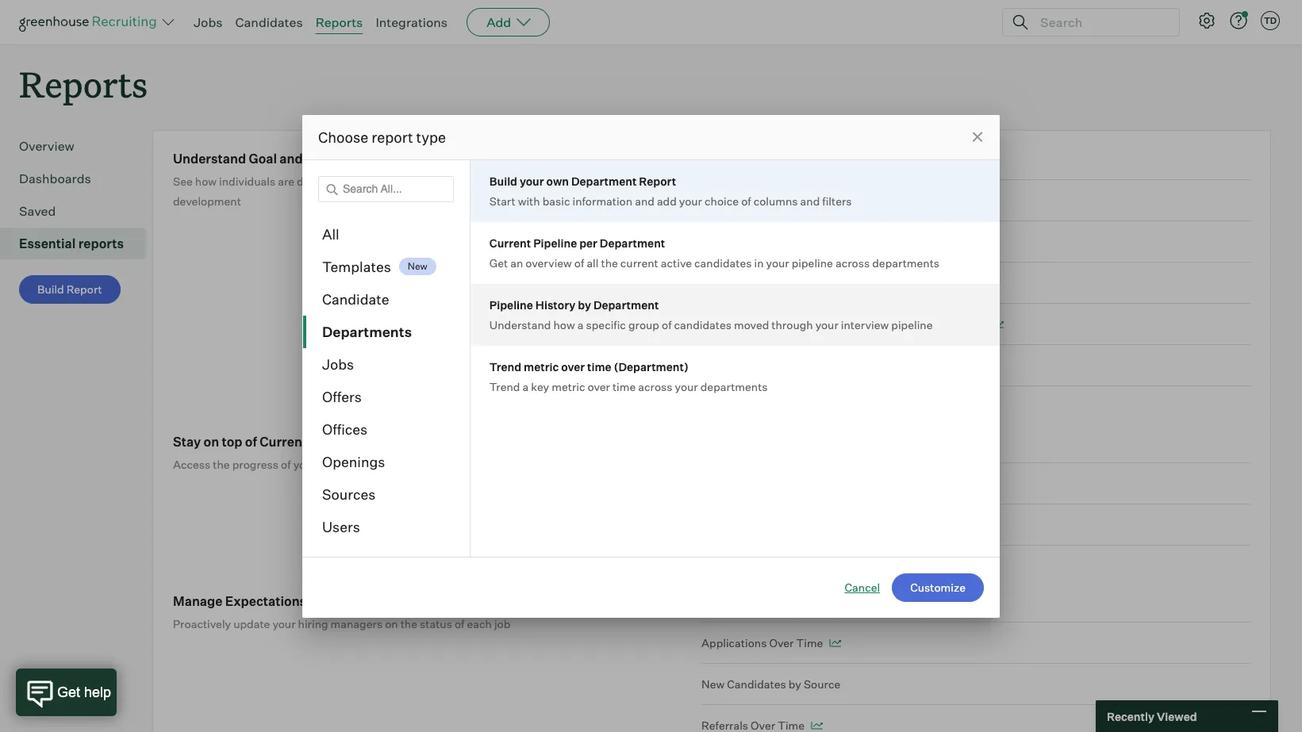 Task type: vqa. For each thing, say whether or not it's contained in the screenshot.


Task type: locate. For each thing, give the bounding box(es) containing it.
understand inside pipeline history by department understand how a specific group of candidates moved through your interview pipeline
[[489, 318, 551, 331]]

a for key
[[523, 380, 529, 393]]

0 horizontal spatial with
[[309, 594, 336, 610]]

1 vertical spatial departments
[[700, 380, 768, 393]]

0 vertical spatial department
[[571, 174, 637, 188]]

1 horizontal spatial applications
[[784, 276, 849, 290]]

and left filters
[[800, 194, 820, 208]]

understand goal and attainment metrics see how individuals are defining and accomplishing goals for their own personal and team development
[[173, 151, 636, 208]]

department inside current pipeline per department get an overview of all the current active candidates in your pipeline across departments
[[600, 236, 665, 250]]

how
[[195, 175, 217, 188], [553, 318, 575, 331]]

pipeline up overview at the top
[[533, 236, 577, 250]]

goal up interview
[[851, 276, 875, 290]]

0 vertical spatial candidate
[[322, 290, 389, 307]]

1 horizontal spatial a
[[577, 318, 584, 331]]

1 horizontal spatial by
[[789, 678, 801, 691]]

stay
[[173, 434, 201, 450]]

recently viewed
[[1107, 710, 1197, 723]]

0 horizontal spatial a
[[523, 380, 529, 393]]

on down managers
[[385, 618, 398, 631]]

of right top
[[245, 434, 257, 450]]

0 vertical spatial to
[[731, 276, 741, 290]]

with right start
[[518, 194, 540, 208]]

job
[[494, 618, 511, 631]]

goal up individuals
[[249, 151, 277, 167]]

build report
[[37, 283, 102, 296]]

your up review
[[766, 256, 789, 269]]

report
[[639, 174, 676, 188], [66, 283, 102, 296]]

1 vertical spatial over
[[769, 637, 794, 650]]

new candidates by source
[[702, 678, 841, 691]]

1 horizontal spatial the
[[401, 618, 417, 631]]

of left each
[[455, 618, 465, 631]]

sources
[[322, 485, 376, 503]]

1 vertical spatial report
[[66, 283, 102, 296]]

1 horizontal spatial candidates
[[727, 678, 786, 691]]

type
[[416, 128, 446, 146]]

0 horizontal spatial current
[[378, 458, 416, 472]]

the down managers
[[401, 618, 417, 631]]

applications over time
[[702, 637, 823, 650]]

department up information
[[571, 174, 637, 188]]

understand inside understand goal and attainment metrics see how individuals are defining and accomplishing goals for their own personal and team development
[[173, 151, 246, 167]]

1 horizontal spatial with
[[518, 194, 540, 208]]

hiring
[[418, 458, 449, 472], [298, 618, 328, 631]]

Search text field
[[1036, 11, 1165, 34]]

department inside pipeline history by department understand how a specific group of candidates moved through your interview pipeline
[[593, 298, 659, 311]]

1 vertical spatial pipeline
[[489, 298, 533, 311]]

applications up new candidates by source
[[702, 637, 767, 650]]

icon chart image for applications over time
[[830, 640, 841, 648]]

0 horizontal spatial report
[[66, 283, 102, 296]]

1 vertical spatial current
[[378, 458, 416, 472]]

saved link
[[19, 202, 140, 221]]

build inside "button"
[[37, 283, 64, 296]]

0 vertical spatial candidates
[[235, 14, 303, 30]]

report
[[372, 128, 413, 146]]

1 horizontal spatial own
[[546, 174, 569, 188]]

icon chart image for time to review applications goal attainment
[[943, 279, 955, 287]]

openings
[[322, 453, 385, 470]]

new candidates by source link
[[702, 664, 1251, 706]]

hiring inside manage expectations with hiring managers proactively update your hiring managers on the status of each job
[[298, 618, 328, 631]]

attainment
[[306, 151, 376, 167], [802, 194, 861, 207], [878, 276, 936, 290], [927, 318, 986, 331]]

1 vertical spatial by
[[789, 678, 801, 691]]

the inside stay on top of current recruiting activity access the progress of your company's current hiring process
[[213, 458, 230, 472]]

in inside current pipeline per department get an overview of all the current active candidates in your pipeline across departments
[[754, 256, 764, 269]]

department right the per
[[600, 236, 665, 250]]

add button
[[467, 8, 550, 37]]

1 to from the top
[[731, 276, 741, 290]]

build inside build your own department report start with basic information and add your choice of columns and filters
[[489, 174, 517, 188]]

manage
[[173, 594, 223, 610]]

on left top
[[204, 434, 219, 450]]

by right the "history"
[[578, 298, 591, 311]]

pipeline inside current pipeline per department get an overview of all the current active candidates in your pipeline across departments
[[792, 256, 833, 269]]

review
[[744, 276, 781, 290]]

candidates left moved
[[674, 318, 732, 331]]

1 horizontal spatial in
[[754, 256, 764, 269]]

see
[[173, 175, 193, 188]]

0 horizontal spatial reports
[[19, 60, 148, 107]]

development
[[173, 195, 241, 208]]

td button
[[1261, 11, 1280, 30]]

over down the "history"
[[561, 360, 585, 373]]

and up information
[[587, 175, 607, 188]]

new inside choose report type dialog
[[408, 261, 428, 272]]

metric right key
[[552, 380, 585, 393]]

defining
[[297, 175, 339, 188]]

0 horizontal spatial on
[[204, 434, 219, 450]]

across down (department)
[[638, 380, 673, 393]]

to
[[731, 276, 741, 290], [731, 318, 741, 331]]

to left review
[[731, 276, 741, 290]]

filters
[[822, 194, 852, 208]]

customize button
[[892, 573, 984, 602]]

new for new candidates by source
[[702, 678, 725, 691]]

a inside 'trend metric over time (department) trend a key metric over time across your departments'
[[523, 380, 529, 393]]

0 vertical spatial report
[[639, 174, 676, 188]]

1 vertical spatial hiring
[[298, 618, 328, 631]]

0 horizontal spatial hiring
[[298, 618, 328, 631]]

time in stage goal attainment
[[702, 194, 861, 207]]

0 vertical spatial across
[[836, 256, 870, 269]]

1 horizontal spatial on
[[385, 618, 398, 631]]

1 vertical spatial current
[[260, 434, 307, 450]]

department for information
[[571, 174, 637, 188]]

time down current pipeline per department get an overview of all the current active candidates in your pipeline across departments
[[702, 276, 728, 290]]

group
[[628, 318, 659, 331]]

1 trend from the top
[[489, 360, 521, 373]]

current down activity
[[378, 458, 416, 472]]

per
[[579, 236, 597, 250]]

candidates
[[235, 14, 303, 30], [727, 678, 786, 691]]

(department)
[[614, 360, 689, 373]]

are
[[278, 175, 294, 188]]

hiring left managers at the left of page
[[298, 618, 328, 631]]

0 horizontal spatial current
[[260, 434, 307, 450]]

pipeline right interview
[[891, 318, 933, 331]]

build down essential
[[37, 283, 64, 296]]

new right templates
[[408, 261, 428, 272]]

department up the "group" in the top of the page
[[593, 298, 659, 311]]

how inside understand goal and attainment metrics see how individuals are defining and accomplishing goals for their own personal and team development
[[195, 175, 217, 188]]

overview
[[526, 256, 572, 269]]

the inside manage expectations with hiring managers proactively update your hiring managers on the status of each job
[[401, 618, 417, 631]]

0 vertical spatial understand
[[173, 151, 246, 167]]

department
[[571, 174, 637, 188], [600, 236, 665, 250], [593, 298, 659, 311]]

0 horizontal spatial how
[[195, 175, 217, 188]]

to left schedule
[[731, 318, 741, 331]]

0 vertical spatial time
[[587, 360, 612, 373]]

current left the active
[[620, 256, 658, 269]]

1 horizontal spatial current
[[620, 256, 658, 269]]

how up development on the top of page
[[195, 175, 217, 188]]

0 horizontal spatial across
[[638, 380, 673, 393]]

of left all
[[574, 256, 584, 269]]

of right choice at the top right of the page
[[741, 194, 751, 208]]

and left add
[[635, 194, 655, 208]]

the right all
[[601, 256, 618, 269]]

current inside current pipeline per department get an overview of all the current active candidates in your pipeline across departments
[[489, 236, 531, 250]]

your down (department)
[[675, 380, 698, 393]]

by
[[578, 298, 591, 311], [789, 678, 801, 691]]

0 vertical spatial how
[[195, 175, 217, 188]]

their
[[489, 175, 513, 188]]

1 horizontal spatial pipeline
[[891, 318, 933, 331]]

by for history
[[578, 298, 591, 311]]

a left the specific
[[577, 318, 584, 331]]

pipeline
[[792, 256, 833, 269], [891, 318, 933, 331]]

0 horizontal spatial applications
[[702, 637, 767, 650]]

reports right "candidates" link
[[316, 14, 363, 30]]

0 horizontal spatial by
[[578, 298, 591, 311]]

time down individual
[[702, 194, 728, 207]]

on inside stay on top of current recruiting activity access the progress of your company's current hiring process
[[204, 434, 219, 450]]

a left key
[[523, 380, 529, 393]]

time for time to review applications goal attainment
[[702, 276, 728, 290]]

choose
[[318, 128, 369, 146]]

current inside stay on top of current recruiting activity access the progress of your company's current hiring process
[[378, 458, 416, 472]]

new down applications over time
[[702, 678, 725, 691]]

with inside build your own department report start with basic information and add your choice of columns and filters
[[518, 194, 540, 208]]

hiring left "process"
[[418, 458, 449, 472]]

departments down moved
[[700, 380, 768, 393]]

1 vertical spatial jobs
[[322, 355, 354, 373]]

a inside pipeline history by department understand how a specific group of candidates moved through your interview pipeline
[[577, 318, 584, 331]]

goal
[[249, 151, 277, 167], [776, 194, 800, 207], [851, 276, 875, 290], [901, 318, 924, 331]]

build up start
[[489, 174, 517, 188]]

reports down greenhouse recruiting image
[[19, 60, 148, 107]]

1 horizontal spatial over
[[588, 380, 610, 393]]

0 vertical spatial current
[[489, 236, 531, 250]]

0 vertical spatial the
[[601, 256, 618, 269]]

offers
[[322, 388, 362, 405]]

dashboards
[[19, 171, 91, 187]]

candidates inside pipeline history by department understand how a specific group of candidates moved through your interview pipeline
[[674, 318, 732, 331]]

templates
[[322, 258, 391, 275]]

your inside pipeline history by department understand how a specific group of candidates moved through your interview pipeline
[[815, 318, 839, 331]]

understand up see
[[173, 151, 246, 167]]

of inside current pipeline per department get an overview of all the current active candidates in your pipeline across departments
[[574, 256, 584, 269]]

1 horizontal spatial build
[[489, 174, 517, 188]]

configure image
[[1197, 11, 1217, 30]]

time
[[814, 153, 841, 166], [702, 194, 728, 207], [702, 276, 728, 290], [702, 318, 728, 331], [796, 637, 823, 650]]

0 vertical spatial jobs
[[194, 14, 223, 30]]

own right "their"
[[516, 175, 537, 188]]

icon chart image for time to schedule available candidate goal attainment
[[992, 321, 1004, 329]]

jobs up 'offers'
[[322, 355, 354, 373]]

the down top
[[213, 458, 230, 472]]

time to schedule available candidate goal attainment
[[702, 318, 986, 331]]

0 vertical spatial with
[[518, 194, 540, 208]]

report down essential reports link
[[66, 283, 102, 296]]

hiring inside stay on top of current recruiting activity access the progress of your company's current hiring process
[[418, 458, 449, 472]]

current up progress
[[260, 434, 307, 450]]

your down expectations on the left of page
[[272, 618, 296, 631]]

your left company's
[[293, 458, 316, 472]]

in left stage
[[731, 194, 740, 207]]

essential
[[19, 236, 76, 252]]

your right through
[[815, 318, 839, 331]]

trend metric over time (department) trend a key metric over time across your departments
[[489, 360, 768, 393]]

candidates up review
[[694, 256, 752, 269]]

1 horizontal spatial current
[[489, 236, 531, 250]]

0 vertical spatial reports
[[316, 14, 363, 30]]

over right key
[[588, 380, 610, 393]]

across inside 'trend metric over time (department) trend a key metric over time across your departments'
[[638, 380, 673, 393]]

schedule
[[744, 318, 792, 331]]

0 vertical spatial metric
[[524, 360, 559, 373]]

dashboards link
[[19, 169, 140, 188]]

0 vertical spatial a
[[577, 318, 584, 331]]

activity
[[377, 434, 425, 450]]

of inside pipeline history by department understand how a specific group of candidates moved through your interview pipeline
[[662, 318, 672, 331]]

0 vertical spatial by
[[578, 298, 591, 311]]

1 vertical spatial build
[[37, 283, 64, 296]]

jobs left "candidates" link
[[194, 14, 223, 30]]

own up basic
[[546, 174, 569, 188]]

report inside build your own department report start with basic information and add your choice of columns and filters
[[639, 174, 676, 188]]

0 horizontal spatial the
[[213, 458, 230, 472]]

applications up available
[[784, 276, 849, 290]]

across up time to review applications goal attainment
[[836, 256, 870, 269]]

pipeline down an
[[489, 298, 533, 311]]

current up an
[[489, 236, 531, 250]]

1 horizontal spatial reports
[[316, 14, 363, 30]]

over
[[787, 153, 811, 166], [769, 637, 794, 650]]

1 vertical spatial to
[[731, 318, 741, 331]]

0 horizontal spatial in
[[731, 194, 740, 207]]

understand down the "history"
[[489, 318, 551, 331]]

1 vertical spatial how
[[553, 318, 575, 331]]

0 vertical spatial current
[[620, 256, 658, 269]]

overview link
[[19, 137, 140, 156]]

0 vertical spatial new
[[408, 261, 428, 272]]

0 horizontal spatial new
[[408, 261, 428, 272]]

build for build report
[[37, 283, 64, 296]]

for
[[473, 175, 487, 188]]

1 vertical spatial with
[[309, 594, 336, 610]]

jobs inside choose report type dialog
[[322, 355, 354, 373]]

by inside pipeline history by department understand how a specific group of candidates moved through your interview pipeline
[[578, 298, 591, 311]]

pipeline inside pipeline history by department understand how a specific group of candidates moved through your interview pipeline
[[891, 318, 933, 331]]

td button
[[1258, 8, 1283, 33]]

build for build your own department report start with basic information and add your choice of columns and filters
[[489, 174, 517, 188]]

0 horizontal spatial build
[[37, 283, 64, 296]]

0 horizontal spatial departments
[[700, 380, 768, 393]]

time inside "time in stage goal attainment" link
[[702, 194, 728, 207]]

1 vertical spatial a
[[523, 380, 529, 393]]

by left source
[[789, 678, 801, 691]]

1 horizontal spatial across
[[836, 256, 870, 269]]

to for schedule
[[731, 318, 741, 331]]

departments up interview
[[872, 256, 940, 269]]

trend
[[489, 360, 521, 373], [489, 380, 520, 393]]

of right the "group" in the top of the page
[[662, 318, 672, 331]]

goal inside understand goal and attainment metrics see how individuals are defining and accomplishing goals for their own personal and team development
[[249, 151, 277, 167]]

your inside current pipeline per department get an overview of all the current active candidates in your pipeline across departments
[[766, 256, 789, 269]]

0 horizontal spatial time
[[587, 360, 612, 373]]

metrics
[[378, 151, 425, 167]]

by for candidates
[[789, 678, 801, 691]]

1 horizontal spatial departments
[[872, 256, 940, 269]]

0 vertical spatial pipeline
[[533, 236, 577, 250]]

0 horizontal spatial pipeline
[[489, 298, 533, 311]]

0 horizontal spatial understand
[[173, 151, 246, 167]]

start
[[489, 194, 516, 208]]

1 horizontal spatial jobs
[[322, 355, 354, 373]]

icon chart image
[[847, 156, 859, 164], [943, 279, 955, 287], [992, 321, 1004, 329], [830, 640, 841, 648], [811, 722, 823, 730]]

goals
[[442, 175, 470, 188]]

0 vertical spatial in
[[731, 194, 740, 207]]

current
[[620, 256, 658, 269], [378, 458, 416, 472]]

1 horizontal spatial candidate
[[845, 318, 898, 331]]

1 vertical spatial department
[[600, 236, 665, 250]]

report up add
[[639, 174, 676, 188]]

2 horizontal spatial the
[[601, 256, 618, 269]]

metric up key
[[524, 360, 559, 373]]

your inside 'trend metric over time (department) trend a key metric over time across your departments'
[[675, 380, 698, 393]]

0 vertical spatial trend
[[489, 360, 521, 373]]

individual goals over time
[[702, 153, 841, 166]]

0 horizontal spatial pipeline
[[792, 256, 833, 269]]

time down (department)
[[613, 380, 636, 393]]

metric
[[524, 360, 559, 373], [552, 380, 585, 393]]

jobs
[[194, 14, 223, 30], [322, 355, 354, 373]]

reports
[[316, 14, 363, 30], [19, 60, 148, 107]]

1 horizontal spatial hiring
[[418, 458, 449, 472]]

1 vertical spatial pipeline
[[891, 318, 933, 331]]

an
[[510, 256, 523, 269]]

with inside manage expectations with hiring managers proactively update your hiring managers on the status of each job
[[309, 594, 336, 610]]

how down the "history"
[[553, 318, 575, 331]]

with left 'hiring'
[[309, 594, 336, 610]]

0 vertical spatial over
[[561, 360, 585, 373]]

cancel
[[845, 580, 880, 594]]

icon chart image for individual goals over time
[[847, 156, 859, 164]]

over up new candidates by source
[[769, 637, 794, 650]]

moved
[[734, 318, 769, 331]]

your
[[520, 174, 544, 188], [679, 194, 702, 208], [766, 256, 789, 269], [815, 318, 839, 331], [675, 380, 698, 393], [293, 458, 316, 472], [272, 618, 296, 631]]

0 horizontal spatial candidate
[[322, 290, 389, 307]]

with
[[518, 194, 540, 208], [309, 594, 336, 610]]

0 horizontal spatial candidates
[[235, 14, 303, 30]]

time left moved
[[702, 318, 728, 331]]

candidates down applications over time
[[727, 678, 786, 691]]

on inside manage expectations with hiring managers proactively update your hiring managers on the status of each job
[[385, 618, 398, 631]]

0 vertical spatial build
[[489, 174, 517, 188]]

over right goals on the top right of page
[[787, 153, 811, 166]]

1 vertical spatial candidates
[[674, 318, 732, 331]]

0 horizontal spatial own
[[516, 175, 537, 188]]

Search All... text field
[[318, 176, 454, 202]]

own inside understand goal and attainment metrics see how individuals are defining and accomplishing goals for their own personal and team development
[[516, 175, 537, 188]]

1 horizontal spatial time
[[613, 380, 636, 393]]

1 vertical spatial across
[[638, 380, 673, 393]]

1 horizontal spatial new
[[702, 678, 725, 691]]

time down the specific
[[587, 360, 612, 373]]

1 vertical spatial the
[[213, 458, 230, 472]]

the
[[601, 256, 618, 269], [213, 458, 230, 472], [401, 618, 417, 631]]

1 horizontal spatial how
[[553, 318, 575, 331]]

1 horizontal spatial report
[[639, 174, 676, 188]]

department inside build your own department report start with basic information and add your choice of columns and filters
[[571, 174, 637, 188]]

pipeline up time to review applications goal attainment
[[792, 256, 833, 269]]

choose report type dialog
[[302, 115, 1000, 618]]

candidate down templates
[[322, 290, 389, 307]]

departments inside 'trend metric over time (department) trend a key metric over time across your departments'
[[700, 380, 768, 393]]

in up review
[[754, 256, 764, 269]]

2 to from the top
[[731, 318, 741, 331]]

candidate right available
[[845, 318, 898, 331]]

1 vertical spatial candidates
[[727, 678, 786, 691]]

0 vertical spatial candidates
[[694, 256, 752, 269]]

time
[[587, 360, 612, 373], [613, 380, 636, 393]]

candidates right jobs "link"
[[235, 14, 303, 30]]

1 horizontal spatial pipeline
[[533, 236, 577, 250]]



Task type: describe. For each thing, give the bounding box(es) containing it.
candidates inside current pipeline per department get an overview of all the current active candidates in your pipeline across departments
[[694, 256, 752, 269]]

interview
[[841, 318, 889, 331]]

essential reports
[[19, 236, 124, 252]]

department for all
[[600, 236, 665, 250]]

manage expectations with hiring managers proactively update your hiring managers on the status of each job
[[173, 594, 511, 631]]

build your own department report start with basic information and add your choice of columns and filters
[[489, 174, 852, 208]]

time to review applications goal attainment
[[702, 276, 936, 290]]

a for specific
[[577, 318, 584, 331]]

top
[[222, 434, 242, 450]]

key
[[531, 380, 549, 393]]

users
[[322, 518, 360, 535]]

to for review
[[731, 276, 741, 290]]

goal right stage
[[776, 194, 800, 207]]

department for group
[[593, 298, 659, 311]]

1 vertical spatial candidate
[[845, 318, 898, 331]]

time up filters
[[814, 153, 841, 166]]

managers
[[331, 618, 383, 631]]

departments
[[322, 323, 412, 340]]

pipeline for your
[[792, 256, 833, 269]]

personal
[[540, 175, 585, 188]]

how inside pipeline history by department understand how a specific group of candidates moved through your interview pipeline
[[553, 318, 575, 331]]

recently
[[1107, 710, 1155, 723]]

team
[[609, 175, 636, 188]]

0 vertical spatial over
[[787, 153, 811, 166]]

offices
[[322, 420, 368, 438]]

time for time in stage goal attainment
[[702, 194, 728, 207]]

own inside build your own department report start with basic information and add your choice of columns and filters
[[546, 174, 569, 188]]

expectations
[[225, 594, 306, 610]]

reports
[[78, 236, 124, 252]]

icon chart link
[[702, 706, 1251, 732]]

add
[[487, 14, 511, 30]]

of inside build your own department report start with basic information and add your choice of columns and filters
[[741, 194, 751, 208]]

of right progress
[[281, 458, 291, 472]]

specific
[[586, 318, 626, 331]]

your right add
[[679, 194, 702, 208]]

1 vertical spatial over
[[588, 380, 610, 393]]

pipeline inside pipeline history by department understand how a specific group of candidates moved through your interview pipeline
[[489, 298, 533, 311]]

your inside stay on top of current recruiting activity access the progress of your company's current hiring process
[[293, 458, 316, 472]]

add
[[657, 194, 677, 208]]

your inside manage expectations with hiring managers proactively update your hiring managers on the status of each job
[[272, 618, 296, 631]]

td
[[1264, 15, 1277, 26]]

pipeline inside current pipeline per department get an overview of all the current active candidates in your pipeline across departments
[[533, 236, 577, 250]]

the inside current pipeline per department get an overview of all the current active candidates in your pipeline across departments
[[601, 256, 618, 269]]

source
[[804, 678, 841, 691]]

time up source
[[796, 637, 823, 650]]

build report button
[[19, 276, 120, 304]]

candidate inside choose report type dialog
[[322, 290, 389, 307]]

choice
[[705, 194, 739, 208]]

essential reports link
[[19, 234, 140, 253]]

all
[[322, 225, 339, 242]]

1 vertical spatial time
[[613, 380, 636, 393]]

information
[[573, 194, 633, 208]]

saved
[[19, 203, 56, 219]]

current inside current pipeline per department get an overview of all the current active candidates in your pipeline across departments
[[620, 256, 658, 269]]

history
[[535, 298, 576, 311]]

stage
[[743, 194, 773, 207]]

current inside stay on top of current recruiting activity access the progress of your company's current hiring process
[[260, 434, 307, 450]]

cancel link
[[845, 580, 880, 596]]

goal right interview
[[901, 318, 924, 331]]

time for time to schedule available candidate goal attainment
[[702, 318, 728, 331]]

active
[[661, 256, 692, 269]]

proactively
[[173, 618, 231, 631]]

available
[[795, 318, 842, 331]]

process
[[451, 458, 492, 472]]

customize
[[910, 580, 966, 594]]

each
[[467, 618, 492, 631]]

time in stage goal attainment link
[[702, 180, 1251, 222]]

1 vertical spatial metric
[[552, 380, 585, 393]]

integrations
[[376, 14, 448, 30]]

and up are
[[280, 151, 303, 167]]

candidates link
[[235, 14, 303, 30]]

across inside current pipeline per department get an overview of all the current active candidates in your pipeline across departments
[[836, 256, 870, 269]]

new for new
[[408, 261, 428, 272]]

through
[[772, 318, 813, 331]]

of inside manage expectations with hiring managers proactively update your hiring managers on the status of each job
[[455, 618, 465, 631]]

individual
[[702, 153, 752, 166]]

departments inside current pipeline per department get an overview of all the current active candidates in your pipeline across departments
[[872, 256, 940, 269]]

pipeline for interview
[[891, 318, 933, 331]]

report inside "button"
[[66, 283, 102, 296]]

reports link
[[316, 14, 363, 30]]

managers
[[380, 594, 441, 610]]

basic
[[543, 194, 570, 208]]

hiring
[[339, 594, 377, 610]]

integrations link
[[376, 14, 448, 30]]

jobs link
[[194, 14, 223, 30]]

stay on top of current recruiting activity access the progress of your company's current hiring process
[[173, 434, 492, 472]]

2 trend from the top
[[489, 380, 520, 393]]

update
[[233, 618, 270, 631]]

0 horizontal spatial jobs
[[194, 14, 223, 30]]

overview
[[19, 138, 74, 154]]

0 horizontal spatial over
[[561, 360, 585, 373]]

progress
[[232, 458, 279, 472]]

goals
[[755, 153, 784, 166]]

attainment inside understand goal and attainment metrics see how individuals are defining and accomplishing goals for their own personal and team development
[[306, 151, 376, 167]]

your right "their"
[[520, 174, 544, 188]]

access
[[173, 458, 211, 472]]

pipeline history by department understand how a specific group of candidates moved through your interview pipeline
[[489, 298, 933, 331]]

individuals
[[219, 175, 275, 188]]

greenhouse recruiting image
[[19, 13, 162, 32]]

current pipeline per department get an overview of all the current active candidates in your pipeline across departments
[[489, 236, 940, 269]]

recruiting
[[310, 434, 375, 450]]

columns
[[754, 194, 798, 208]]

and right "defining"
[[342, 175, 361, 188]]

get
[[489, 256, 508, 269]]

choose report type
[[318, 128, 446, 146]]

accomplishing
[[364, 175, 440, 188]]



